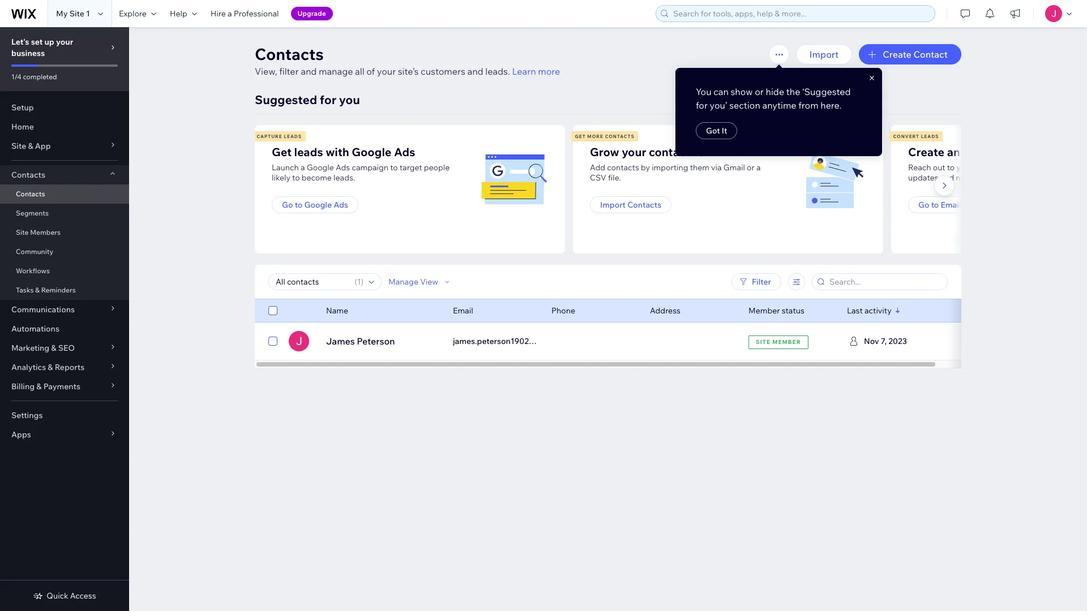 Task type: vqa. For each thing, say whether or not it's contained in the screenshot.
1st Update from right
no



Task type: describe. For each thing, give the bounding box(es) containing it.
contact
[[649, 145, 691, 159]]

your inside create an email campaign reach out to your subscribers with newsletters, updates and more.
[[957, 163, 974, 173]]

1/4 completed
[[11, 73, 57, 81]]

manage
[[389, 277, 419, 287]]

james.peterson1902@gmail.com
[[453, 337, 576, 347]]

subscribers
[[976, 163, 1019, 173]]

site for site members
[[16, 228, 29, 237]]

view link
[[870, 331, 918, 352]]

site member
[[756, 339, 802, 346]]

& for site
[[28, 141, 33, 151]]

leads. inside the contacts view, filter and manage all of your site's customers and leads. learn more
[[486, 66, 510, 77]]

a inside get leads with google ads launch a google ads campaign to target people likely to become leads.
[[301, 163, 305, 173]]

settings link
[[0, 406, 129, 426]]

0 horizontal spatial for
[[320, 92, 337, 107]]

updates
[[909, 173, 939, 183]]

go to google ads button
[[272, 197, 359, 214]]

leads. inside get leads with google ads launch a google ads campaign to target people likely to become leads.
[[334, 173, 355, 183]]

james peterson image
[[289, 331, 309, 352]]

access
[[70, 592, 96, 602]]

a inside grow your contact list add contacts by importing them via gmail or a csv file.
[[757, 163, 761, 173]]

to left target
[[390, 163, 398, 173]]

analytics & reports button
[[0, 358, 129, 377]]

go to email marketing button
[[909, 197, 1012, 214]]

got
[[706, 126, 720, 136]]

nov
[[865, 337, 880, 347]]

convert leads
[[894, 134, 940, 139]]

it
[[722, 126, 728, 136]]

site for site member
[[756, 339, 771, 346]]

community
[[16, 248, 53, 256]]

go to google ads
[[282, 200, 348, 210]]

suggested for you
[[255, 92, 360, 107]]

help button
[[163, 0, 204, 27]]

1 vertical spatial ads
[[336, 163, 350, 173]]

import contacts
[[601, 200, 662, 210]]

likely
[[272, 173, 291, 183]]

phone
[[552, 306, 576, 316]]

setup link
[[0, 98, 129, 117]]

contacts inside contacts popup button
[[11, 170, 45, 180]]

status
[[782, 306, 805, 316]]

importing
[[652, 163, 689, 173]]

for inside the you can show or hide the 'suggested for you' section anytime from here.
[[696, 100, 708, 111]]

view inside view link
[[883, 336, 904, 347]]

list
[[693, 145, 710, 159]]

quick access button
[[33, 592, 96, 602]]

learn
[[512, 66, 536, 77]]

all
[[355, 66, 365, 77]]

ads inside go to google ads "button"
[[334, 200, 348, 210]]

explore
[[119, 8, 147, 19]]

import contacts button
[[590, 197, 672, 214]]

anytime
[[763, 100, 797, 111]]

got it
[[706, 126, 728, 136]]

segments
[[16, 209, 49, 218]]

get
[[575, 134, 586, 139]]

to right 'likely'
[[292, 173, 300, 183]]

of
[[367, 66, 375, 77]]

james peterson
[[326, 336, 395, 347]]

billing & payments button
[[0, 377, 129, 397]]

more
[[538, 66, 560, 77]]

tasks & reminders link
[[0, 281, 129, 300]]

0 vertical spatial ads
[[394, 145, 416, 159]]

got it button
[[696, 122, 738, 139]]

2023
[[889, 337, 908, 347]]

business
[[11, 48, 45, 58]]

an
[[948, 145, 961, 159]]

view,
[[255, 66, 277, 77]]

'suggested
[[803, 86, 851, 97]]

go for create
[[919, 200, 930, 210]]

0 horizontal spatial 1
[[86, 8, 90, 19]]

campaign inside create an email campaign reach out to your subscribers with newsletters, updates and more.
[[995, 145, 1049, 159]]

get
[[272, 145, 292, 159]]

or inside grow your contact list add contacts by importing them via gmail or a csv file.
[[747, 163, 755, 173]]

help
[[170, 8, 187, 19]]

get more contacts
[[575, 134, 635, 139]]

completed
[[23, 73, 57, 81]]

grow your contact list add contacts by importing them via gmail or a csv file.
[[590, 145, 761, 183]]

the
[[787, 86, 801, 97]]

import for import
[[810, 49, 839, 60]]

0 horizontal spatial view
[[420, 277, 439, 287]]

here.
[[821, 100, 842, 111]]

contacts button
[[0, 165, 129, 185]]

member status
[[749, 306, 805, 316]]

0 vertical spatial google
[[352, 145, 392, 159]]

segments link
[[0, 204, 129, 223]]

contacts view, filter and manage all of your site's customers and leads. learn more
[[255, 44, 560, 77]]

sidebar element
[[0, 27, 129, 612]]

7,
[[881, 337, 887, 347]]

more
[[588, 134, 604, 139]]

create an email campaign reach out to your subscribers with newsletters, updates and more.
[[909, 145, 1082, 183]]

to inside button
[[932, 200, 940, 210]]

create contact button
[[860, 44, 962, 65]]

out
[[934, 163, 946, 173]]

and inside create an email campaign reach out to your subscribers with newsletters, updates and more.
[[941, 173, 955, 183]]

1 vertical spatial google
[[307, 163, 334, 173]]

0 horizontal spatial a
[[228, 8, 232, 19]]

with inside create an email campaign reach out to your subscribers with newsletters, updates and more.
[[1020, 163, 1036, 173]]

contacts inside contacts link
[[16, 190, 45, 198]]

let's set up your business
[[11, 37, 73, 58]]

up
[[44, 37, 54, 47]]

by
[[641, 163, 650, 173]]

analytics & reports
[[11, 363, 85, 373]]

you'
[[710, 100, 728, 111]]

analytics
[[11, 363, 46, 373]]

0 horizontal spatial and
[[301, 66, 317, 77]]

marketing inside go to email marketing button
[[964, 200, 1002, 210]]

my
[[56, 8, 68, 19]]

& for billing
[[36, 382, 42, 392]]

csv
[[590, 173, 607, 183]]

create for contact
[[883, 49, 912, 60]]

leads for get
[[284, 134, 302, 139]]

go to email marketing
[[919, 200, 1002, 210]]



Task type: locate. For each thing, give the bounding box(es) containing it.
1 horizontal spatial view
[[883, 336, 904, 347]]

contacts
[[608, 163, 640, 173]]

& for tasks
[[35, 286, 40, 295]]

go down 'likely'
[[282, 200, 293, 210]]

import button
[[797, 44, 853, 65]]

you
[[696, 86, 712, 97]]

1 go from the left
[[282, 200, 293, 210]]

a down leads
[[301, 163, 305, 173]]

1 vertical spatial or
[[747, 163, 755, 173]]

site right my
[[69, 8, 84, 19]]

1 leads from the left
[[284, 134, 302, 139]]

view right manage
[[420, 277, 439, 287]]

0 vertical spatial import
[[810, 49, 839, 60]]

home link
[[0, 117, 129, 137]]

0 horizontal spatial marketing
[[11, 343, 49, 354]]

import up 'suggested
[[810, 49, 839, 60]]

contacts up segments
[[16, 190, 45, 198]]

1 vertical spatial view
[[883, 336, 904, 347]]

manage view button
[[389, 277, 452, 287]]

2 go from the left
[[919, 200, 930, 210]]

create up the reach
[[909, 145, 945, 159]]

0 horizontal spatial import
[[601, 200, 626, 210]]

tasks & reminders
[[16, 286, 76, 295]]

nov 7, 2023
[[865, 337, 908, 347]]

and right customers
[[468, 66, 484, 77]]

site's
[[398, 66, 419, 77]]

billing
[[11, 382, 35, 392]]

2 vertical spatial google
[[305, 200, 332, 210]]

contacts down 'site & app'
[[11, 170, 45, 180]]

1 vertical spatial marketing
[[11, 343, 49, 354]]

create for an
[[909, 145, 945, 159]]

your inside the contacts view, filter and manage all of your site's customers and leads. learn more
[[377, 66, 396, 77]]

leads
[[284, 134, 302, 139], [922, 134, 940, 139]]

to down become
[[295, 200, 303, 210]]

workflows link
[[0, 262, 129, 281]]

contacts down by
[[628, 200, 662, 210]]

from
[[799, 100, 819, 111]]

contacts link
[[0, 185, 129, 204]]

let's
[[11, 37, 29, 47]]

your inside grow your contact list add contacts by importing them via gmail or a csv file.
[[622, 145, 647, 159]]

& for analytics
[[48, 363, 53, 373]]

reminders
[[41, 286, 76, 295]]

for left you
[[320, 92, 337, 107]]

go
[[282, 200, 293, 210], [919, 200, 930, 210]]

2 horizontal spatial a
[[757, 163, 761, 173]]

campaign inside get leads with google ads launch a google ads campaign to target people likely to become leads.
[[352, 163, 389, 173]]

1 horizontal spatial campaign
[[995, 145, 1049, 159]]

1 horizontal spatial import
[[810, 49, 839, 60]]

leads up get
[[284, 134, 302, 139]]

member down status
[[773, 339, 802, 346]]

ads
[[394, 145, 416, 159], [336, 163, 350, 173], [334, 200, 348, 210]]

your
[[56, 37, 73, 47], [377, 66, 396, 77], [622, 145, 647, 159], [957, 163, 974, 173]]

contacts
[[605, 134, 635, 139]]

1 horizontal spatial or
[[755, 86, 764, 97]]

1 right my
[[86, 8, 90, 19]]

settings
[[11, 411, 43, 421]]

app
[[35, 141, 51, 151]]

marketing up "analytics"
[[11, 343, 49, 354]]

1 horizontal spatial 1
[[357, 277, 361, 287]]

or left hide
[[755, 86, 764, 97]]

communications
[[11, 305, 75, 315]]

convert
[[894, 134, 920, 139]]

grow
[[590, 145, 620, 159]]

to inside "button"
[[295, 200, 303, 210]]

2 leads from the left
[[922, 134, 940, 139]]

with
[[326, 145, 349, 159], [1020, 163, 1036, 173]]

1 vertical spatial create
[[909, 145, 945, 159]]

list
[[253, 125, 1088, 254]]

home
[[11, 122, 34, 132]]

site down member status
[[756, 339, 771, 346]]

import down file.
[[601, 200, 626, 210]]

create inside button
[[883, 49, 912, 60]]

and left the more. on the right of page
[[941, 173, 955, 183]]

go for get
[[282, 200, 293, 210]]

with inside get leads with google ads launch a google ads campaign to target people likely to become leads.
[[326, 145, 349, 159]]

activity
[[865, 306, 892, 316]]

or right gmail
[[747, 163, 755, 173]]

hire a professional
[[211, 8, 279, 19]]

0 horizontal spatial go
[[282, 200, 293, 210]]

you can show or hide the 'suggested for you' section anytime from here.
[[696, 86, 851, 111]]

go down updates
[[919, 200, 930, 210]]

go inside go to email marketing button
[[919, 200, 930, 210]]

with right leads
[[326, 145, 349, 159]]

to inside create an email campaign reach out to your subscribers with newsletters, updates and more.
[[948, 163, 955, 173]]

or inside the you can show or hide the 'suggested for you' section anytime from here.
[[755, 86, 764, 97]]

0 vertical spatial create
[[883, 49, 912, 60]]

go inside go to google ads "button"
[[282, 200, 293, 210]]

0 horizontal spatial leads
[[284, 134, 302, 139]]

import inside button
[[601, 200, 626, 210]]

& left reports
[[48, 363, 53, 373]]

& right tasks
[[35, 286, 40, 295]]

or
[[755, 86, 764, 97], [747, 163, 755, 173]]

0 vertical spatial with
[[326, 145, 349, 159]]

0 vertical spatial member
[[749, 306, 780, 316]]

1 horizontal spatial a
[[301, 163, 305, 173]]

0 vertical spatial leads.
[[486, 66, 510, 77]]

a right hire
[[228, 8, 232, 19]]

site for site & app
[[11, 141, 26, 151]]

0 horizontal spatial email
[[453, 306, 473, 316]]

hire a professional link
[[204, 0, 286, 27]]

them
[[690, 163, 710, 173]]

& for marketing
[[51, 343, 56, 354]]

and right filter
[[301, 66, 317, 77]]

last activity
[[848, 306, 892, 316]]

marketing inside marketing & seo dropdown button
[[11, 343, 49, 354]]

file.
[[608, 173, 622, 183]]

filter
[[279, 66, 299, 77]]

a right gmail
[[757, 163, 761, 173]]

payments
[[43, 382, 80, 392]]

1 vertical spatial 1
[[357, 277, 361, 287]]

0 vertical spatial email
[[941, 200, 962, 210]]

1 left manage
[[357, 277, 361, 287]]

contacts inside the contacts view, filter and manage all of your site's customers and leads. learn more
[[255, 44, 324, 64]]

None checkbox
[[269, 304, 278, 318], [269, 335, 278, 348], [269, 304, 278, 318], [269, 335, 278, 348]]

email
[[963, 145, 993, 159]]

to down updates
[[932, 200, 940, 210]]

1 horizontal spatial go
[[919, 200, 930, 210]]

0 vertical spatial marketing
[[964, 200, 1002, 210]]

(
[[355, 277, 357, 287]]

marketing down the more. on the right of page
[[964, 200, 1002, 210]]

site & app button
[[0, 137, 129, 156]]

gmail
[[724, 163, 746, 173]]

upgrade button
[[291, 7, 333, 20]]

email inside button
[[941, 200, 962, 210]]

import inside "button"
[[810, 49, 839, 60]]

automations link
[[0, 320, 129, 339]]

1 horizontal spatial for
[[696, 100, 708, 111]]

your down an
[[957, 163, 974, 173]]

& left the seo
[[51, 343, 56, 354]]

marketing & seo
[[11, 343, 75, 354]]

to right out
[[948, 163, 955, 173]]

reach
[[909, 163, 932, 173]]

contacts up filter
[[255, 44, 324, 64]]

0 vertical spatial view
[[420, 277, 439, 287]]

1 vertical spatial with
[[1020, 163, 1036, 173]]

1 horizontal spatial and
[[468, 66, 484, 77]]

manage view
[[389, 277, 439, 287]]

1 horizontal spatial leads
[[922, 134, 940, 139]]

1 horizontal spatial email
[[941, 200, 962, 210]]

name
[[326, 306, 348, 316]]

Search for tools, apps, help & more... field
[[670, 6, 932, 22]]

marketing & seo button
[[0, 339, 129, 358]]

1 horizontal spatial with
[[1020, 163, 1036, 173]]

Search... field
[[827, 274, 944, 290]]

0 horizontal spatial with
[[326, 145, 349, 159]]

import for import contacts
[[601, 200, 626, 210]]

contacts inside import contacts button
[[628, 200, 662, 210]]

campaign left target
[[352, 163, 389, 173]]

members
[[30, 228, 61, 237]]

1 horizontal spatial marketing
[[964, 200, 1002, 210]]

with right subscribers at the right top of the page
[[1020, 163, 1036, 173]]

site & app
[[11, 141, 51, 151]]

2 vertical spatial ads
[[334, 200, 348, 210]]

site down home
[[11, 141, 26, 151]]

hire
[[211, 8, 226, 19]]

1 vertical spatial email
[[453, 306, 473, 316]]

my site 1
[[56, 8, 90, 19]]

0 vertical spatial campaign
[[995, 145, 1049, 159]]

your right up
[[56, 37, 73, 47]]

get leads with google ads launch a google ads campaign to target people likely to become leads.
[[272, 145, 450, 183]]

& inside dropdown button
[[51, 343, 56, 354]]

tasks
[[16, 286, 34, 295]]

your inside let's set up your business
[[56, 37, 73, 47]]

peterson
[[357, 336, 395, 347]]

newsletters,
[[1038, 163, 1082, 173]]

contacts
[[255, 44, 324, 64], [11, 170, 45, 180], [16, 190, 45, 198], [628, 200, 662, 210]]

reports
[[55, 363, 85, 373]]

0 vertical spatial or
[[755, 86, 764, 97]]

hide
[[766, 86, 785, 97]]

( 1 )
[[355, 277, 364, 287]]

create inside create an email campaign reach out to your subscribers with newsletters, updates and more.
[[909, 145, 945, 159]]

Unsaved view field
[[273, 274, 351, 290]]

ads down get leads with google ads launch a google ads campaign to target people likely to become leads.
[[334, 200, 348, 210]]

list containing get leads with google ads
[[253, 125, 1088, 254]]

0 horizontal spatial leads.
[[334, 173, 355, 183]]

customers
[[421, 66, 466, 77]]

leads. left learn
[[486, 66, 510, 77]]

0 horizontal spatial campaign
[[352, 163, 389, 173]]

0 vertical spatial 1
[[86, 8, 90, 19]]

your up contacts
[[622, 145, 647, 159]]

leads. right become
[[334, 173, 355, 183]]

billing & payments
[[11, 382, 80, 392]]

ads right become
[[336, 163, 350, 173]]

site members link
[[0, 223, 129, 242]]

leads right convert
[[922, 134, 940, 139]]

2 horizontal spatial and
[[941, 173, 955, 183]]

target
[[400, 163, 422, 173]]

1 vertical spatial import
[[601, 200, 626, 210]]

1 horizontal spatial leads.
[[486, 66, 510, 77]]

1 vertical spatial leads.
[[334, 173, 355, 183]]

0 horizontal spatial or
[[747, 163, 755, 173]]

campaign up subscribers at the right top of the page
[[995, 145, 1049, 159]]

view right nov
[[883, 336, 904, 347]]

filter
[[752, 277, 772, 287]]

1 vertical spatial member
[[773, 339, 802, 346]]

ads up target
[[394, 145, 416, 159]]

1 vertical spatial campaign
[[352, 163, 389, 173]]

for down you
[[696, 100, 708, 111]]

site inside popup button
[[11, 141, 26, 151]]

apps
[[11, 430, 31, 440]]

& right billing
[[36, 382, 42, 392]]

set
[[31, 37, 43, 47]]

site down segments
[[16, 228, 29, 237]]

member left status
[[749, 306, 780, 316]]

google inside "button"
[[305, 200, 332, 210]]

leads for create
[[922, 134, 940, 139]]

& left app
[[28, 141, 33, 151]]

to
[[390, 163, 398, 173], [948, 163, 955, 173], [292, 173, 300, 183], [295, 200, 303, 210], [932, 200, 940, 210]]

your right the of
[[377, 66, 396, 77]]

create left contact
[[883, 49, 912, 60]]



